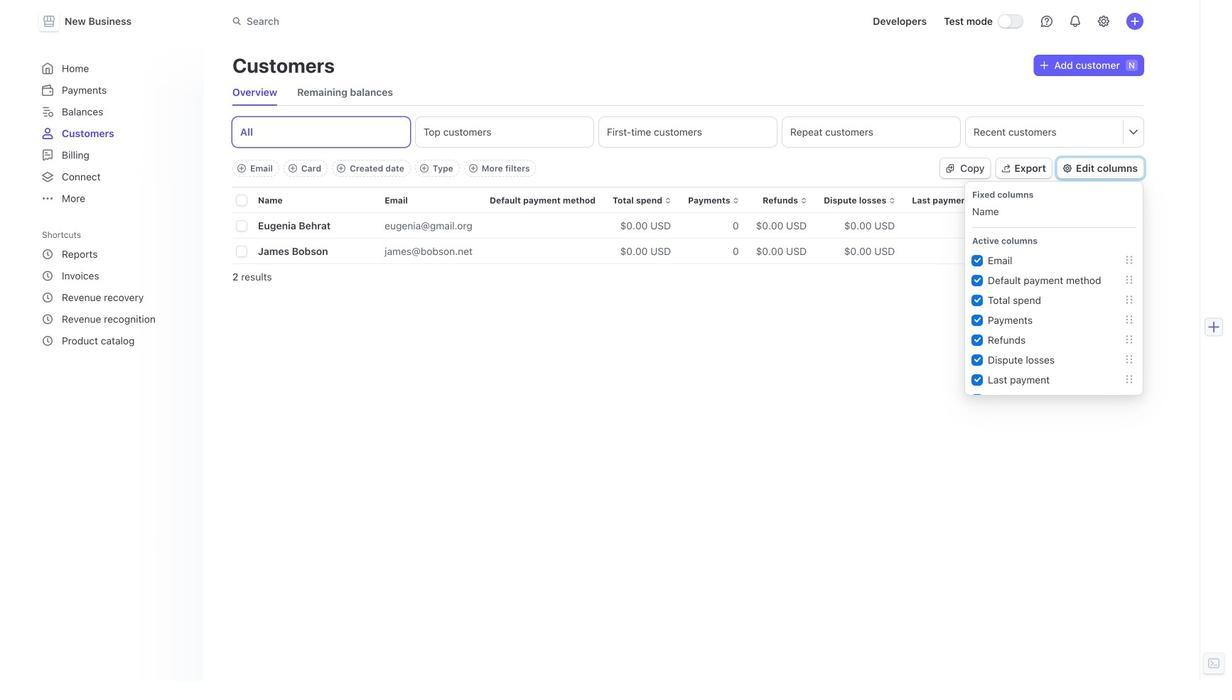 Task type: describe. For each thing, give the bounding box(es) containing it.
2 tab list from the top
[[232, 117, 1144, 147]]

notifications image
[[1070, 16, 1081, 27]]

core navigation links element
[[36, 57, 195, 210]]

1 select item checkbox from the top
[[237, 221, 247, 231]]

Select All checkbox
[[237, 196, 247, 205]]

add email image
[[237, 164, 246, 173]]

add card image
[[289, 164, 297, 173]]

1 tab list from the top
[[232, 80, 1144, 106]]

settings image
[[1098, 16, 1110, 27]]

1 shortcuts element from the top
[[36, 225, 195, 353]]

add type image
[[420, 164, 428, 173]]

Test mode checkbox
[[999, 15, 1023, 28]]



Task type: vqa. For each thing, say whether or not it's contained in the screenshot.
Select All Option
yes



Task type: locate. For each thing, give the bounding box(es) containing it.
svg image
[[1040, 61, 1049, 70]]

open overflow menu image
[[1129, 127, 1138, 136]]

Select item checkbox
[[237, 221, 247, 231], [237, 247, 247, 257]]

toolbar
[[232, 160, 536, 177]]

svg image
[[946, 164, 955, 173]]

0 vertical spatial select item checkbox
[[237, 221, 247, 231]]

tab list
[[232, 80, 1144, 106], [232, 117, 1144, 147]]

None search field
[[224, 8, 625, 34]]

2 select item checkbox from the top
[[237, 247, 247, 257]]

1 vertical spatial tab list
[[232, 117, 1144, 147]]

shortcuts element
[[36, 225, 195, 353], [36, 243, 195, 353]]

None checkbox
[[972, 296, 982, 306], [972, 336, 982, 345], [972, 355, 982, 365], [972, 375, 982, 385], [972, 296, 982, 306], [972, 336, 982, 345], [972, 355, 982, 365], [972, 375, 982, 385]]

2 shortcuts element from the top
[[36, 243, 195, 353]]

manage shortcuts image
[[180, 231, 188, 239]]

help image
[[1041, 16, 1053, 27]]

add more filters image
[[469, 164, 477, 173]]

None checkbox
[[972, 256, 982, 266], [972, 276, 982, 286], [972, 316, 982, 326], [972, 256, 982, 266], [972, 276, 982, 286], [972, 316, 982, 326]]

1 vertical spatial select item checkbox
[[237, 247, 247, 257]]

add created date image
[[337, 164, 346, 173]]

0 vertical spatial tab list
[[232, 80, 1144, 106]]

Search text field
[[224, 8, 625, 34]]



